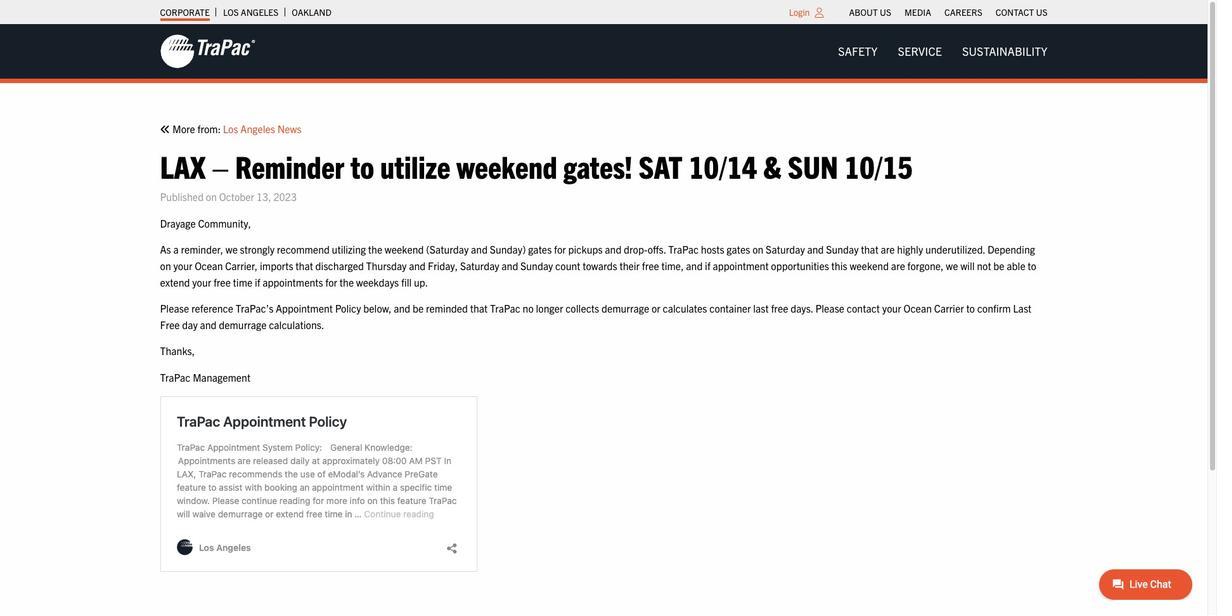 Task type: describe. For each thing, give the bounding box(es) containing it.
carrier,
[[225, 259, 258, 272]]

time
[[233, 276, 253, 288]]

1 los from the top
[[223, 6, 239, 18]]

2023
[[274, 190, 297, 203]]

0 horizontal spatial on
[[160, 259, 171, 272]]

day
[[182, 318, 198, 331]]

to inside lax – reminder to utilize weekend gates!   sat 10/14 & sun 10/15 published on october 13, 2023
[[351, 146, 374, 185]]

0 vertical spatial are
[[881, 243, 895, 256]]

news
[[278, 122, 302, 135]]

published
[[160, 190, 204, 203]]

be inside as a reminder, we strongly recommend utilizing the weekend (saturday and sunday) gates for pickups and drop-offs. trapac hosts gates on saturday and sunday that are highly underutilized. depending on your ocean carrier, imports that discharged thursday and friday, saturday and sunday count towards their free time, and if appointment opportunities this weekend are forgone, we will not be able to extend your free time if appointments for the weekdays fill up.
[[994, 259, 1005, 272]]

carrier
[[935, 302, 965, 315]]

safety link
[[829, 39, 888, 64]]

thanks,
[[160, 345, 195, 357]]

careers
[[945, 6, 983, 18]]

drayage
[[160, 217, 196, 229]]

1 horizontal spatial sunday
[[827, 243, 859, 256]]

0 vertical spatial for
[[554, 243, 566, 256]]

0 vertical spatial saturday
[[766, 243, 805, 256]]

trapac management
[[160, 371, 251, 384]]

10/14
[[689, 146, 758, 185]]

0 horizontal spatial demurrage
[[219, 318, 267, 331]]

and up the up.
[[409, 259, 426, 272]]

0 horizontal spatial weekend
[[385, 243, 424, 256]]

los angeles
[[223, 6, 279, 18]]

and up towards
[[605, 243, 622, 256]]

sunday)
[[490, 243, 526, 256]]

recommend
[[277, 243, 330, 256]]

1 please from the left
[[160, 302, 189, 315]]

media link
[[905, 3, 932, 21]]

contact us link
[[996, 3, 1048, 21]]

1 vertical spatial your
[[192, 276, 211, 288]]

0 horizontal spatial we
[[226, 243, 238, 256]]

weekend inside lax – reminder to utilize weekend gates!   sat 10/14 & sun 10/15 published on october 13, 2023
[[457, 146, 558, 185]]

lax
[[160, 146, 206, 185]]

light image
[[815, 8, 824, 18]]

about us link
[[850, 3, 892, 21]]

trapac inside please reference trapac's appointment policy below, and be reminded that trapac no longer collects demurrage or calculates container last free days. please contact your ocean carrier to confirm last free day and demurrage calculations.
[[490, 302, 521, 315]]

oakland link
[[292, 3, 332, 21]]

policy
[[335, 302, 361, 315]]

forgone,
[[908, 259, 944, 272]]

1 angeles from the top
[[241, 6, 279, 18]]

thursday
[[366, 259, 407, 272]]

trapac's
[[236, 302, 274, 315]]

1 gates from the left
[[528, 243, 552, 256]]

login link
[[790, 6, 810, 18]]

sustainability link
[[953, 39, 1058, 64]]

opportunities
[[772, 259, 830, 272]]

days.
[[791, 302, 814, 315]]

appointment
[[276, 302, 333, 315]]

0 vertical spatial your
[[173, 259, 193, 272]]

ocean inside as a reminder, we strongly recommend utilizing the weekend (saturday and sunday) gates for pickups and drop-offs. trapac hosts gates on saturday and sunday that are highly underutilized. depending on your ocean carrier, imports that discharged thursday and friday, saturday and sunday count towards their free time, and if appointment opportunities this weekend are forgone, we will not be able to extend your free time if appointments for the weekdays fill up.
[[195, 259, 223, 272]]

0 vertical spatial demurrage
[[602, 302, 650, 315]]

login
[[790, 6, 810, 18]]

count
[[556, 259, 581, 272]]

service
[[899, 44, 943, 58]]

ocean inside please reference trapac's appointment policy below, and be reminded that trapac no longer collects demurrage or calculates container last free days. please contact your ocean carrier to confirm last free day and demurrage calculations.
[[904, 302, 932, 315]]

lax – reminder to utilize weekend gates!   sat 10/14 & sun 10/15 published on october 13, 2023
[[160, 146, 914, 203]]

contact
[[996, 6, 1035, 18]]

offs.
[[648, 243, 666, 256]]

los angeles news link
[[223, 121, 302, 137]]

sat
[[639, 146, 683, 185]]

last
[[754, 302, 769, 315]]

discharged
[[316, 259, 364, 272]]

los angeles link
[[223, 3, 279, 21]]

as
[[160, 243, 171, 256]]

weekdays
[[356, 276, 399, 288]]

will
[[961, 259, 975, 272]]

as a reminder, we strongly recommend utilizing the weekend (saturday and sunday) gates for pickups and drop-offs. trapac hosts gates on saturday and sunday that are highly underutilized. depending on your ocean carrier, imports that discharged thursday and friday, saturday and sunday count towards their free time, and if appointment opportunities this weekend are forgone, we will not be able to extend your free time if appointments for the weekdays fill up.
[[160, 243, 1037, 288]]

be inside please reference trapac's appointment policy below, and be reminded that trapac no longer collects demurrage or calculates container last free days. please contact your ocean carrier to confirm last free day and demurrage calculations.
[[413, 302, 424, 315]]

reference
[[192, 302, 233, 315]]

on inside lax – reminder to utilize weekend gates!   sat 10/14 & sun 10/15 published on october 13, 2023
[[206, 190, 217, 203]]

menu bar containing about us
[[843, 3, 1055, 21]]

10/15
[[845, 146, 914, 185]]

community,
[[198, 217, 251, 229]]

drop-
[[624, 243, 648, 256]]

reminder,
[[181, 243, 223, 256]]

2 please from the left
[[816, 302, 845, 315]]

fill
[[401, 276, 412, 288]]

free inside please reference trapac's appointment policy below, and be reminded that trapac no longer collects demurrage or calculates container last free days. please contact your ocean carrier to confirm last free day and demurrage calculations.
[[772, 302, 789, 315]]

contact
[[847, 302, 880, 315]]

contact us
[[996, 6, 1048, 18]]

and right time,
[[687, 259, 703, 272]]

time,
[[662, 259, 684, 272]]

sun
[[788, 146, 839, 185]]

last
[[1014, 302, 1032, 315]]

appointment
[[713, 259, 769, 272]]

management
[[193, 371, 251, 384]]

more
[[173, 122, 195, 135]]

drayage community,
[[160, 217, 251, 229]]

underutilized.
[[926, 243, 986, 256]]

collects
[[566, 302, 600, 315]]

1 horizontal spatial if
[[705, 259, 711, 272]]

not
[[978, 259, 992, 272]]

1 vertical spatial the
[[340, 276, 354, 288]]

or
[[652, 302, 661, 315]]

your inside please reference trapac's appointment policy below, and be reminded that trapac no longer collects demurrage or calculates container last free days. please contact your ocean carrier to confirm last free day and demurrage calculations.
[[883, 302, 902, 315]]

and down sunday)
[[502, 259, 519, 272]]

their
[[620, 259, 640, 272]]

0 vertical spatial that
[[862, 243, 879, 256]]

utilize
[[381, 146, 451, 185]]

more from: los angeles news
[[170, 122, 302, 135]]

corporate
[[160, 6, 210, 18]]



Task type: vqa. For each thing, say whether or not it's contained in the screenshot.
weekdays
yes



Task type: locate. For each thing, give the bounding box(es) containing it.
1 vertical spatial are
[[892, 259, 906, 272]]

gates!
[[564, 146, 633, 185]]

reminded
[[426, 302, 468, 315]]

1 vertical spatial be
[[413, 302, 424, 315]]

the down discharged
[[340, 276, 354, 288]]

your right extend
[[192, 276, 211, 288]]

trapac up time,
[[669, 243, 699, 256]]

calculates
[[663, 302, 708, 315]]

1 vertical spatial demurrage
[[219, 318, 267, 331]]

1 horizontal spatial weekend
[[457, 146, 558, 185]]

no
[[523, 302, 534, 315]]

0 horizontal spatial trapac
[[160, 371, 191, 384]]

strongly
[[240, 243, 275, 256]]

below,
[[364, 302, 392, 315]]

to right carrier
[[967, 302, 976, 315]]

(saturday
[[426, 243, 469, 256]]

that right reminded
[[470, 302, 488, 315]]

to inside please reference trapac's appointment policy below, and be reminded that trapac no longer collects demurrage or calculates container last free days. please contact your ocean carrier to confirm last free day and demurrage calculations.
[[967, 302, 976, 315]]

weekend
[[457, 146, 558, 185], [385, 243, 424, 256], [850, 259, 889, 272]]

1 horizontal spatial trapac
[[490, 302, 521, 315]]

0 horizontal spatial please
[[160, 302, 189, 315]]

and up "opportunities"
[[808, 243, 824, 256]]

0 vertical spatial los
[[223, 6, 239, 18]]

gates right sunday)
[[528, 243, 552, 256]]

your
[[173, 259, 193, 272], [192, 276, 211, 288], [883, 302, 902, 315]]

free left time
[[214, 276, 231, 288]]

–
[[212, 146, 229, 185]]

los up corporate image
[[223, 6, 239, 18]]

this
[[832, 259, 848, 272]]

on down the as
[[160, 259, 171, 272]]

2 vertical spatial weekend
[[850, 259, 889, 272]]

on up appointment
[[753, 243, 764, 256]]

2 vertical spatial that
[[470, 302, 488, 315]]

0 vertical spatial angeles
[[241, 6, 279, 18]]

service link
[[888, 39, 953, 64]]

us right about
[[880, 6, 892, 18]]

lax – reminder to utilize weekend gates!   sat 10/14 & sun 10/15 article
[[160, 121, 1048, 576]]

about us
[[850, 6, 892, 18]]

that inside please reference trapac's appointment policy below, and be reminded that trapac no longer collects demurrage or calculates container last free days. please contact your ocean carrier to confirm last free day and demurrage calculations.
[[470, 302, 488, 315]]

that left highly
[[862, 243, 879, 256]]

trapac inside as a reminder, we strongly recommend utilizing the weekend (saturday and sunday) gates for pickups and drop-offs. trapac hosts gates on saturday and sunday that are highly underutilized. depending on your ocean carrier, imports that discharged thursday and friday, saturday and sunday count towards their free time, and if appointment opportunities this weekend are forgone, we will not be able to extend your free time if appointments for the weekdays fill up.
[[669, 243, 699, 256]]

for up count
[[554, 243, 566, 256]]

saturday up "opportunities"
[[766, 243, 805, 256]]

0 horizontal spatial be
[[413, 302, 424, 315]]

sunday left count
[[521, 259, 553, 272]]

the up thursday
[[368, 243, 383, 256]]

pickups
[[569, 243, 603, 256]]

on left october
[[206, 190, 217, 203]]

highly
[[898, 243, 924, 256]]

1 horizontal spatial please
[[816, 302, 845, 315]]

confirm
[[978, 302, 1012, 315]]

trapac
[[669, 243, 699, 256], [490, 302, 521, 315], [160, 371, 191, 384]]

free right last on the right of the page
[[772, 302, 789, 315]]

1 vertical spatial free
[[214, 276, 231, 288]]

0 horizontal spatial saturday
[[460, 259, 500, 272]]

longer
[[536, 302, 564, 315]]

1 horizontal spatial saturday
[[766, 243, 805, 256]]

los
[[223, 6, 239, 18], [223, 122, 238, 135]]

1 vertical spatial los
[[223, 122, 238, 135]]

1 horizontal spatial free
[[642, 259, 660, 272]]

be down the up.
[[413, 302, 424, 315]]

2 vertical spatial your
[[883, 302, 902, 315]]

0 horizontal spatial the
[[340, 276, 354, 288]]

0 horizontal spatial gates
[[528, 243, 552, 256]]

0 vertical spatial the
[[368, 243, 383, 256]]

1 horizontal spatial the
[[368, 243, 383, 256]]

calculations.
[[269, 318, 324, 331]]

corporate link
[[160, 3, 210, 21]]

menu bar
[[843, 3, 1055, 21], [829, 39, 1058, 64]]

your right contact
[[883, 302, 902, 315]]

please up the free
[[160, 302, 189, 315]]

1 vertical spatial angeles
[[241, 122, 275, 135]]

to right able
[[1028, 259, 1037, 272]]

angeles
[[241, 6, 279, 18], [241, 122, 275, 135]]

2 gates from the left
[[727, 243, 751, 256]]

up.
[[414, 276, 428, 288]]

angeles inside lax – reminder to utilize weekend gates!   sat 10/14 & sun 10/15 article
[[241, 122, 275, 135]]

a
[[173, 243, 179, 256]]

1 vertical spatial on
[[753, 243, 764, 256]]

angeles left oakland link
[[241, 6, 279, 18]]

0 vertical spatial weekend
[[457, 146, 558, 185]]

2 vertical spatial on
[[160, 259, 171, 272]]

0 horizontal spatial if
[[255, 276, 260, 288]]

0 horizontal spatial that
[[296, 259, 313, 272]]

be right not
[[994, 259, 1005, 272]]

1 horizontal spatial that
[[470, 302, 488, 315]]

if down hosts
[[705, 259, 711, 272]]

if right time
[[255, 276, 260, 288]]

depending
[[988, 243, 1036, 256]]

0 vertical spatial sunday
[[827, 243, 859, 256]]

please reference trapac's appointment policy below, and be reminded that trapac no longer collects demurrage or calculates container last free days. please contact your ocean carrier to confirm last free day and demurrage calculations.
[[160, 302, 1032, 331]]

solid image
[[160, 124, 170, 134]]

0 horizontal spatial us
[[880, 6, 892, 18]]

2 horizontal spatial on
[[753, 243, 764, 256]]

angeles left news
[[241, 122, 275, 135]]

demurrage left "or"
[[602, 302, 650, 315]]

1 vertical spatial to
[[1028, 259, 1037, 272]]

the
[[368, 243, 383, 256], [340, 276, 354, 288]]

menu bar down careers link
[[829, 39, 1058, 64]]

0 vertical spatial ocean
[[195, 259, 223, 272]]

1 vertical spatial we
[[947, 259, 959, 272]]

0 horizontal spatial ocean
[[195, 259, 223, 272]]

1 horizontal spatial to
[[967, 302, 976, 315]]

1 vertical spatial sunday
[[521, 259, 553, 272]]

we up the carrier,
[[226, 243, 238, 256]]

imports
[[260, 259, 293, 272]]

2 vertical spatial free
[[772, 302, 789, 315]]

2 us from the left
[[1037, 6, 1048, 18]]

0 vertical spatial we
[[226, 243, 238, 256]]

1 vertical spatial trapac
[[490, 302, 521, 315]]

container
[[710, 302, 751, 315]]

gates
[[528, 243, 552, 256], [727, 243, 751, 256]]

1 horizontal spatial us
[[1037, 6, 1048, 18]]

0 vertical spatial menu bar
[[843, 3, 1055, 21]]

trapac down thanks,
[[160, 371, 191, 384]]

trapac left no
[[490, 302, 521, 315]]

0 vertical spatial to
[[351, 146, 374, 185]]

1 vertical spatial if
[[255, 276, 260, 288]]

1 us from the left
[[880, 6, 892, 18]]

2 horizontal spatial to
[[1028, 259, 1037, 272]]

0 vertical spatial free
[[642, 259, 660, 272]]

towards
[[583, 259, 618, 272]]

0 vertical spatial be
[[994, 259, 1005, 272]]

1 horizontal spatial gates
[[727, 243, 751, 256]]

&
[[764, 146, 782, 185]]

0 horizontal spatial for
[[326, 276, 338, 288]]

1 horizontal spatial be
[[994, 259, 1005, 272]]

2 horizontal spatial trapac
[[669, 243, 699, 256]]

us for about us
[[880, 6, 892, 18]]

gates up appointment
[[727, 243, 751, 256]]

ocean
[[195, 259, 223, 272], [904, 302, 932, 315]]

that down recommend
[[296, 259, 313, 272]]

and left sunday)
[[471, 243, 488, 256]]

2 vertical spatial trapac
[[160, 371, 191, 384]]

2 los from the top
[[223, 122, 238, 135]]

please right days.
[[816, 302, 845, 315]]

we left will
[[947, 259, 959, 272]]

able
[[1007, 259, 1026, 272]]

us right the contact
[[1037, 6, 1048, 18]]

that
[[862, 243, 879, 256], [296, 259, 313, 272], [470, 302, 488, 315]]

and right below,
[[394, 302, 411, 315]]

ocean down reminder,
[[195, 259, 223, 272]]

about
[[850, 6, 878, 18]]

for down discharged
[[326, 276, 338, 288]]

sustainability
[[963, 44, 1048, 58]]

to inside as a reminder, we strongly recommend utilizing the weekend (saturday and sunday) gates for pickups and drop-offs. trapac hosts gates on saturday and sunday that are highly underutilized. depending on your ocean carrier, imports that discharged thursday and friday, saturday and sunday count towards their free time, and if appointment opportunities this weekend are forgone, we will not be able to extend your free time if appointments for the weekdays fill up.
[[1028, 259, 1037, 272]]

2 horizontal spatial that
[[862, 243, 879, 256]]

on
[[206, 190, 217, 203], [753, 243, 764, 256], [160, 259, 171, 272]]

and down the 'reference'
[[200, 318, 217, 331]]

are left highly
[[881, 243, 895, 256]]

1 vertical spatial saturday
[[460, 259, 500, 272]]

1 horizontal spatial ocean
[[904, 302, 932, 315]]

safety
[[839, 44, 878, 58]]

be
[[994, 259, 1005, 272], [413, 302, 424, 315]]

saturday
[[766, 243, 805, 256], [460, 259, 500, 272]]

appointments
[[263, 276, 323, 288]]

utilizing
[[332, 243, 366, 256]]

ocean left carrier
[[904, 302, 932, 315]]

0 horizontal spatial to
[[351, 146, 374, 185]]

1 horizontal spatial demurrage
[[602, 302, 650, 315]]

to left utilize
[[351, 146, 374, 185]]

are
[[881, 243, 895, 256], [892, 259, 906, 272]]

1 horizontal spatial for
[[554, 243, 566, 256]]

demurrage down trapac's
[[219, 318, 267, 331]]

media
[[905, 6, 932, 18]]

sunday
[[827, 243, 859, 256], [521, 259, 553, 272]]

we
[[226, 243, 238, 256], [947, 259, 959, 272]]

free
[[642, 259, 660, 272], [214, 276, 231, 288], [772, 302, 789, 315]]

los right from:
[[223, 122, 238, 135]]

2 vertical spatial to
[[967, 302, 976, 315]]

if
[[705, 259, 711, 272], [255, 276, 260, 288]]

2 horizontal spatial free
[[772, 302, 789, 315]]

menu bar containing safety
[[829, 39, 1058, 64]]

menu bar up "service"
[[843, 3, 1055, 21]]

0 horizontal spatial free
[[214, 276, 231, 288]]

us for contact us
[[1037, 6, 1048, 18]]

0 vertical spatial trapac
[[669, 243, 699, 256]]

and
[[471, 243, 488, 256], [605, 243, 622, 256], [808, 243, 824, 256], [409, 259, 426, 272], [502, 259, 519, 272], [687, 259, 703, 272], [394, 302, 411, 315], [200, 318, 217, 331]]

free down offs. at the top right of the page
[[642, 259, 660, 272]]

0 vertical spatial if
[[705, 259, 711, 272]]

october
[[219, 190, 254, 203]]

1 vertical spatial that
[[296, 259, 313, 272]]

13,
[[257, 190, 271, 203]]

sunday up this
[[827, 243, 859, 256]]

los inside lax – reminder to utilize weekend gates!   sat 10/14 & sun 10/15 article
[[223, 122, 238, 135]]

us
[[880, 6, 892, 18], [1037, 6, 1048, 18]]

free
[[160, 318, 180, 331]]

your down a
[[173, 259, 193, 272]]

2 horizontal spatial weekend
[[850, 259, 889, 272]]

1 horizontal spatial on
[[206, 190, 217, 203]]

reminder
[[235, 146, 345, 185]]

are down highly
[[892, 259, 906, 272]]

for
[[554, 243, 566, 256], [326, 276, 338, 288]]

from:
[[198, 122, 221, 135]]

1 horizontal spatial we
[[947, 259, 959, 272]]

2 angeles from the top
[[241, 122, 275, 135]]

1 vertical spatial ocean
[[904, 302, 932, 315]]

oakland
[[292, 6, 332, 18]]

1 vertical spatial for
[[326, 276, 338, 288]]

hosts
[[701, 243, 725, 256]]

1 vertical spatial weekend
[[385, 243, 424, 256]]

1 vertical spatial menu bar
[[829, 39, 1058, 64]]

saturday down sunday)
[[460, 259, 500, 272]]

careers link
[[945, 3, 983, 21]]

0 vertical spatial on
[[206, 190, 217, 203]]

corporate image
[[160, 34, 255, 69]]

0 horizontal spatial sunday
[[521, 259, 553, 272]]

extend
[[160, 276, 190, 288]]

to
[[351, 146, 374, 185], [1028, 259, 1037, 272], [967, 302, 976, 315]]



